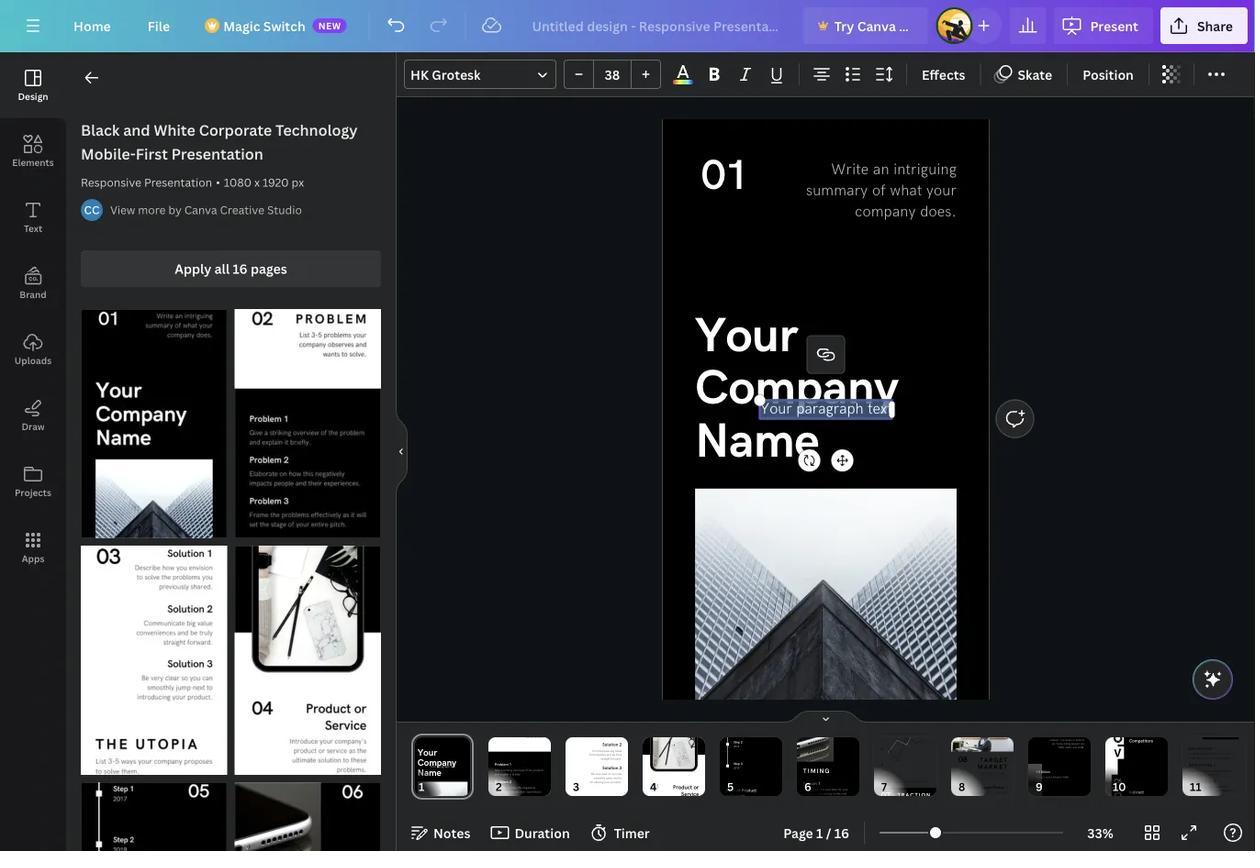 Task type: describe. For each thing, give the bounding box(es) containing it.
canva creative studio image
[[81, 199, 103, 221]]

1 vertical spatial canva
[[184, 202, 217, 218]]

target market who are the customers you want to cater to? target market 1 what are their profiles and visual personas?
[[966, 757, 1008, 799]]

2 inside problem 1 give a striking overview of the problem and explain it briefly. problem 2 elaborate on how this negatively impacts people and their experiences.
[[509, 781, 511, 785]]

scanning.
[[1219, 757, 1230, 760]]

and inside the advantage 1 visualize your competitive advantages usinga quadrant for easy scanning. advantage 2 how is the landscape differentiated and what makes you different. advantage 3 what can you do better than your competition? how will you out-perform them?
[[1229, 770, 1233, 773]]

1 for page
[[816, 825, 823, 842]]

2 up the traction 07 on the right bottom of the page
[[899, 781, 900, 784]]

your paragraph text
[[760, 401, 892, 419]]

birth
[[726, 789, 735, 794]]

mobile-
[[81, 144, 136, 164]]

down
[[1065, 739, 1072, 742]]

company
[[695, 361, 898, 419]]

projects button
[[0, 449, 66, 515]]

the inside problem 1 give a striking overview of the problem and explain it briefly. problem 2 elaborate on how this negatively impacts people and their experiences.
[[528, 770, 532, 773]]

a
[[501, 770, 503, 773]]

Design title text field
[[517, 7, 796, 44]]

competitors for direct competitors
[[1129, 739, 1153, 744]]

straight
[[601, 758, 610, 762]]

company inside list 3-5 problems your company observes and wants to solve.
[[516, 732, 527, 736]]

of inside problem 1 give a striking overview of the problem and explain it briefly. problem 2 elaborate on how this negatively impacts people and their experiences.
[[525, 770, 528, 773]]

you inside the be very clear so you can smoothly jump next to introducing your product.
[[612, 773, 617, 777]]

3 down forward.
[[619, 767, 622, 772]]

level?
[[803, 797, 810, 800]]

solution 2
[[602, 743, 622, 748]]

responsive
[[81, 175, 141, 190]]

and inside communicate big value conveniences and be truly straight forward.
[[607, 754, 611, 758]]

usinga
[[1189, 757, 1196, 760]]

will
[[1210, 790, 1214, 793]]

brand
[[20, 288, 47, 301]]

experiences.
[[526, 791, 542, 795]]

all
[[215, 260, 230, 278]]

it
[[510, 774, 511, 777]]

hide image
[[396, 408, 408, 496]]

20
[[881, 749, 883, 751]]

to?
[[1003, 777, 1007, 781]]

briefly.
[[512, 774, 521, 777]]

step 3 2019 step 2 2018
[[734, 741, 742, 771]]

main menu bar
[[0, 0, 1255, 52]]

1 vertical spatial target
[[981, 786, 992, 791]]

market inside 53 m serviceable available market (sam)
[[1060, 796, 1068, 799]]

5 inside list 3-5 problems your company observes and wants to solve.
[[524, 728, 526, 732]]

tam,
[[1058, 747, 1065, 750]]

white
[[154, 120, 195, 140]]

uploads
[[15, 354, 52, 367]]

3 advantage from the top
[[1189, 781, 1212, 785]]

53 m serviceable available market (sam)
[[1036, 791, 1075, 799]]

som.
[[1078, 747, 1085, 750]]

(sam)
[[1069, 796, 1075, 799]]

1 for problem
[[509, 763, 511, 768]]

available for billion
[[1042, 776, 1052, 780]]

elaborate
[[495, 787, 507, 791]]

direct competitors
[[1129, 734, 1153, 744]]

market up visual
[[992, 786, 1004, 791]]

1 inside target market who are the customers you want to cater to? target market 1 what are their profiles and visual personas?
[[1005, 786, 1007, 791]]

canva creative studio element
[[81, 199, 103, 221]]

clear
[[601, 773, 608, 777]]

for inside timing reason 1 why is "now" the best time for your company to rise and go to the next level?
[[838, 789, 842, 792]]

product.
[[611, 781, 622, 785]]

can inside the advantage 1 visualize your competitive advantages usinga quadrant for easy scanning. advantage 2 how is the landscape differentiated and what makes you different. advantage 3 what can you do better than your competition? how will you out-perform them?
[[1196, 786, 1199, 790]]

page 1 image
[[411, 738, 474, 797]]

switch
[[263, 17, 305, 34]]

2 problem from the top
[[495, 781, 508, 785]]

grotesk
[[432, 66, 481, 83]]

indirect competitors
[[1129, 791, 1153, 801]]

want
[[986, 777, 992, 781]]

0 horizontal spatial are
[[973, 792, 977, 795]]

hk grotesk
[[410, 66, 481, 83]]

item 1 item 2 item 3 item 4 item 5
[[885, 781, 929, 784]]

problem 1 give a striking overview of the problem and explain it briefly. problem 2 elaborate on how this negatively impacts people and their experiences.
[[495, 763, 544, 795]]

your up out-
[[1222, 786, 1227, 790]]

what inside target market who are the customers you want to cater to? target market 1 what are their profiles and visual personas?
[[966, 792, 972, 795]]

07
[[881, 791, 890, 801]]

(tam)
[[1062, 776, 1069, 780]]

their inside problem 1 give a striking overview of the problem and explain it briefly. problem 2 elaborate on how this negatively impacts people and their experiences.
[[520, 791, 526, 795]]

text button
[[0, 185, 66, 251]]

problem
[[533, 770, 544, 773]]

share
[[1197, 17, 1233, 34]]

and inside timing reason 1 why is "now" the best time for your company to rise and go to the next level?
[[824, 793, 829, 796]]

skate button
[[988, 60, 1060, 89]]

duration button
[[485, 819, 577, 848]]

smoothly
[[594, 777, 605, 781]]

1 vertical spatial presentation
[[144, 175, 212, 190]]

total
[[1036, 776, 1042, 780]]

notes button
[[404, 819, 478, 848]]

3-
[[521, 728, 524, 732]]

page 1 / 16 button
[[776, 819, 857, 848]]

conveniences
[[589, 754, 606, 758]]

competitive
[[1206, 753, 1220, 757]]

your for your company name
[[695, 308, 798, 366]]

company inside timing reason 1 why is "now" the best time for your company to rise and go to the next level?
[[803, 793, 815, 796]]

canva inside 'main' "menu bar"
[[857, 17, 896, 34]]

write
[[831, 160, 869, 179]]

serviceable
[[1036, 796, 1049, 799]]

presentation inside black and white corporate technology mobile-first presentation
[[171, 144, 263, 164]]

apply for apply all 16 pages
[[175, 260, 211, 278]]

apply the two ways to size the market - top down or bottom up. some sizing jargons are tam, sam, and som.
[[1049, 735, 1085, 750]]

your up quadrant
[[1200, 753, 1205, 757]]

1 item from the left
[[885, 781, 889, 784]]

x
[[254, 175, 260, 190]]

rise
[[819, 793, 823, 796]]

profiles
[[985, 792, 994, 795]]

effects
[[922, 66, 965, 83]]

product inside birth of product or service
[[741, 789, 756, 794]]

side panel tab list
[[0, 52, 66, 581]]

value
[[615, 750, 622, 753]]

1 step from the top
[[734, 741, 740, 745]]

text
[[24, 222, 42, 235]]

corporate
[[199, 120, 272, 140]]

up.
[[1052, 743, 1056, 746]]

so
[[608, 773, 611, 777]]

5 item from the left
[[923, 781, 927, 784]]

advantage 1 visualize your competitive advantages usinga quadrant for easy scanning. advantage 2 how is the landscape differentiated and what makes you different. advantage 3 what can you do better than your competition? how will you out-perform them?
[[1189, 748, 1234, 797]]

3 item from the left
[[904, 781, 908, 784]]

1 advantage from the top
[[1189, 748, 1212, 751]]

different.
[[1207, 774, 1218, 777]]

easy
[[1213, 757, 1218, 760]]

home
[[73, 17, 111, 34]]

1 horizontal spatial are
[[985, 773, 989, 776]]

reason
[[803, 782, 817, 787]]

Page title text field
[[432, 779, 440, 797]]

and down how
[[514, 791, 519, 795]]

your inside timing reason 1 why is "now" the best time for your company to rise and go to the next level?
[[842, 789, 848, 792]]

try canva pro
[[834, 17, 920, 34]]

top
[[1061, 739, 1065, 742]]

new
[[318, 19, 341, 32]]

timer button
[[585, 819, 657, 848]]

px
[[292, 175, 304, 190]]

1 vertical spatial 5
[[927, 781, 929, 784]]

draw button
[[0, 383, 66, 449]]

1 for item
[[890, 781, 891, 784]]

16 inside page 1 / 16 button
[[834, 825, 849, 842]]

wants
[[526, 736, 533, 740]]

01
[[701, 152, 749, 202]]

the up -
[[1056, 735, 1060, 739]]

jargons
[[1071, 743, 1080, 746]]

impacts
[[495, 791, 504, 795]]

very
[[595, 773, 601, 777]]

to inside the be very clear so you can smoothly jump next to introducing your product.
[[619, 777, 622, 781]]

0 vertical spatial target
[[979, 757, 1008, 765]]

-
[[1059, 739, 1060, 742]]

what inside the advantage 1 visualize your competitive advantages usinga quadrant for easy scanning. advantage 2 how is the landscape differentiated and what makes you different. advantage 3 what can you do better than your competition? how will you out-perform them?
[[1189, 786, 1195, 790]]

problems
[[526, 728, 538, 732]]

visual
[[1000, 792, 1007, 795]]



Task type: vqa. For each thing, say whether or not it's contained in the screenshot.


Task type: locate. For each thing, give the bounding box(es) containing it.
responsive presentation
[[81, 175, 212, 190]]

truly
[[616, 754, 622, 758]]

0 vertical spatial solution
[[602, 743, 618, 748]]

why
[[803, 789, 809, 792]]

2 horizontal spatial of
[[872, 182, 886, 200]]

list
[[516, 728, 520, 732]]

problem
[[495, 763, 508, 768], [495, 781, 508, 785]]

step
[[734, 741, 740, 745], [734, 763, 740, 767]]

by
[[168, 202, 182, 218]]

to inside target market who are the customers you want to cater to? target market 1 what are their profiles and visual personas?
[[993, 777, 995, 781]]

or inside apply the two ways to size the market - top down or bottom up. some sizing jargons are tam, sam, and som.
[[1073, 739, 1075, 742]]

1 inside the advantage 1 visualize your competitive advantages usinga quadrant for easy scanning. advantage 2 how is the landscape differentiated and what makes you different. advantage 3 what can you do better than your competition? how will you out-perform them?
[[1214, 748, 1216, 751]]

try canva pro button
[[803, 7, 929, 44]]

1 vertical spatial apply
[[1049, 735, 1056, 739]]

solution up so
[[602, 767, 618, 772]]

the inside the advantage 1 visualize your competitive advantages usinga quadrant for easy scanning. advantage 2 how is the landscape differentiated and what makes you different. advantage 3 what can you do better than your competition? how will you out-perform them?
[[1197, 770, 1201, 773]]

are left profiles
[[973, 792, 977, 795]]

how down usinga
[[1189, 770, 1194, 773]]

1 vertical spatial is
[[810, 789, 812, 792]]

differentiated
[[1213, 770, 1228, 773]]

0 horizontal spatial product
[[673, 785, 692, 792]]

or inside 'product or service'
[[694, 785, 699, 792]]

1 horizontal spatial 5
[[927, 781, 929, 784]]

available for m
[[1049, 796, 1059, 799]]

and right differentiated on the right
[[1229, 770, 1233, 773]]

1.9 billion total available market (tam)
[[1036, 771, 1069, 780]]

company down an at the top of the page
[[855, 203, 916, 221]]

1 horizontal spatial canva
[[857, 17, 896, 34]]

black
[[81, 120, 120, 140]]

2 vertical spatial of
[[737, 789, 740, 794]]

0 vertical spatial available
[[1042, 776, 1052, 780]]

and down best
[[824, 793, 829, 796]]

to down observes
[[534, 736, 537, 740]]

1 vertical spatial company
[[516, 732, 527, 736]]

market left (sam)
[[1060, 796, 1068, 799]]

step up 2018
[[734, 741, 740, 745]]

perform
[[1224, 790, 1233, 793]]

1 horizontal spatial company
[[803, 793, 815, 796]]

available inside 53 m serviceable available market (sam)
[[1049, 796, 1059, 799]]

studio
[[267, 202, 302, 218]]

solution for solution 3
[[602, 767, 618, 772]]

"now"
[[812, 789, 820, 792]]

0 horizontal spatial company
[[516, 732, 527, 736]]

your inside text box
[[760, 401, 792, 419]]

black and white corporate technology mobile-first presentation image
[[81, 309, 227, 539], [235, 309, 381, 539], [81, 546, 227, 776], [235, 546, 381, 776], [81, 783, 227, 852], [235, 783, 381, 852]]

1 horizontal spatial how
[[1204, 790, 1209, 793]]

1 competitors from the top
[[1129, 739, 1153, 744]]

1 vertical spatial or
[[694, 785, 699, 792]]

target up profiles
[[981, 786, 992, 791]]

the up want
[[990, 773, 994, 776]]

0 vertical spatial how
[[1189, 770, 1194, 773]]

bottom
[[1076, 739, 1085, 742]]

go
[[829, 793, 832, 796]]

1 right 0
[[890, 781, 891, 784]]

0 horizontal spatial what
[[966, 792, 972, 795]]

2 up birth of product or service
[[741, 741, 742, 745]]

1 horizontal spatial apply
[[1049, 735, 1056, 739]]

to down "now"
[[815, 793, 818, 796]]

3 left 4
[[909, 781, 910, 784]]

1 up striking
[[509, 763, 511, 768]]

market
[[978, 764, 1008, 772], [1053, 776, 1061, 780], [992, 786, 1004, 791], [1060, 796, 1068, 799]]

how down do
[[1204, 790, 1209, 793]]

2 vertical spatial or
[[726, 794, 730, 800]]

0 vertical spatial can
[[617, 773, 622, 777]]

to right 'go'
[[833, 793, 836, 796]]

1 vertical spatial can
[[1196, 786, 1199, 790]]

3
[[741, 763, 742, 767], [619, 767, 622, 772], [1214, 781, 1216, 785], [909, 781, 910, 784]]

you down landscape
[[1203, 774, 1207, 777]]

3 up birth of product or service
[[741, 763, 742, 767]]

problem up elaborate
[[495, 781, 508, 785]]

0 horizontal spatial or
[[694, 785, 699, 792]]

for right time
[[838, 789, 842, 792]]

service right 04
[[681, 792, 699, 799]]

1080 x 1920 px
[[224, 175, 304, 190]]

2 solution from the top
[[602, 767, 618, 772]]

1 vertical spatial what
[[966, 792, 972, 795]]

competitors for indirect competitors
[[1129, 796, 1153, 801]]

1 vertical spatial available
[[1049, 796, 1059, 799]]

of down an at the top of the page
[[872, 182, 886, 200]]

to up product.
[[619, 777, 622, 781]]

forward.
[[611, 758, 622, 762]]

16 inside apply all 16 pages button
[[233, 260, 248, 278]]

3 inside the advantage 1 visualize your competitive advantages usinga quadrant for easy scanning. advantage 2 how is the landscape differentiated and what makes you different. advantage 3 what can you do better than your competition? how will you out-perform them?
[[1214, 781, 1216, 785]]

next inside the be very clear so you can smoothly jump next to introducing your product.
[[613, 777, 618, 781]]

0 vertical spatial advantage
[[1189, 748, 1212, 751]]

your inside list 3-5 problems your company observes and wants to solve.
[[539, 728, 545, 732]]

and inside target market who are the customers you want to cater to? target market 1 what are their profiles and visual personas?
[[995, 792, 1000, 795]]

elements button
[[0, 118, 66, 185]]

0 horizontal spatial 5
[[524, 728, 526, 732]]

0 horizontal spatial service
[[681, 792, 699, 799]]

what left makes
[[1189, 774, 1194, 777]]

can up competition?
[[1196, 786, 1199, 790]]

0 vertical spatial canva
[[857, 17, 896, 34]]

what left profiles
[[966, 792, 972, 795]]

list 3-5 problems your company observes and wants to solve.
[[516, 728, 545, 740]]

your right time
[[842, 789, 848, 792]]

and left be
[[607, 754, 611, 758]]

0 horizontal spatial for
[[838, 789, 842, 792]]

better
[[1209, 786, 1215, 790]]

advantage up visualize
[[1189, 748, 1212, 751]]

1 horizontal spatial what
[[1189, 774, 1194, 777]]

position
[[1083, 66, 1134, 83]]

big
[[611, 750, 614, 753]]

what down intriguing
[[890, 182, 922, 200]]

1 inside problem 1 give a striking overview of the problem and explain it briefly. problem 2 elaborate on how this negatively impacts people and their experiences.
[[509, 763, 511, 768]]

0 vertical spatial next
[[613, 777, 618, 781]]

negatively
[[523, 787, 535, 791]]

advantage down quadrant
[[1189, 764, 1212, 768]]

apply up market
[[1049, 735, 1056, 739]]

you down the "who"
[[981, 777, 985, 781]]

0 horizontal spatial their
[[520, 791, 526, 795]]

view more by canva creative studio button
[[110, 201, 302, 219]]

service inside 'product or service'
[[681, 792, 699, 799]]

0 horizontal spatial canva
[[184, 202, 217, 218]]

present
[[1090, 17, 1138, 34]]

are up want
[[985, 773, 989, 776]]

can inside the be very clear so you can smoothly jump next to introducing your product.
[[617, 773, 622, 777]]

1 inside page 1 / 16 button
[[816, 825, 823, 842]]

the down time
[[837, 793, 841, 796]]

0 horizontal spatial what
[[890, 182, 922, 200]]

competitors down direct
[[1129, 739, 1153, 744]]

canva right by
[[184, 202, 217, 218]]

you right so
[[612, 773, 617, 777]]

5 right 4
[[927, 781, 929, 784]]

size
[[1076, 735, 1080, 739]]

0 vertical spatial 5
[[524, 728, 526, 732]]

2 vertical spatial are
[[973, 792, 977, 795]]

to right want
[[993, 777, 995, 781]]

1 vertical spatial are
[[985, 773, 989, 776]]

paragraph
[[796, 401, 864, 419]]

your down jump
[[604, 781, 610, 785]]

target up customers
[[979, 757, 1008, 765]]

0 vertical spatial 16
[[233, 260, 248, 278]]

2
[[741, 741, 742, 745], [619, 743, 622, 748], [1214, 764, 1216, 768], [509, 781, 511, 785], [899, 781, 900, 784]]

or inside birth of product or service
[[726, 794, 730, 800]]

1 vertical spatial 16
[[834, 825, 849, 842]]

your up does.
[[926, 182, 957, 200]]

0 vertical spatial what
[[1189, 786, 1195, 790]]

billion
[[1041, 771, 1050, 775]]

1 horizontal spatial next
[[841, 793, 847, 796]]

4 item from the left
[[913, 781, 917, 784]]

0 horizontal spatial apply
[[175, 260, 211, 278]]

your up solve. on the left of the page
[[539, 728, 545, 732]]

present button
[[1053, 7, 1153, 44]]

is inside timing reason 1 why is "now" the best time for your company to rise and go to the next level?
[[810, 789, 812, 792]]

Your paragraph text text field
[[760, 399, 892, 421]]

to inside apply the two ways to size the market - top down or bottom up. some sizing jargons are tam, sam, and som.
[[1072, 735, 1075, 739]]

available
[[1042, 776, 1052, 780], [1049, 796, 1059, 799]]

0 vertical spatial competitors
[[1129, 739, 1153, 744]]

your inside write an intriguing summary of what your company does.
[[926, 182, 957, 200]]

and inside black and white corporate technology mobile-first presentation
[[123, 120, 150, 140]]

2 horizontal spatial are
[[1081, 743, 1085, 746]]

or
[[1073, 739, 1075, 742], [694, 785, 699, 792], [726, 794, 730, 800]]

5 right list
[[524, 728, 526, 732]]

home link
[[59, 7, 126, 44]]

best
[[826, 789, 831, 792]]

1 vertical spatial next
[[841, 793, 847, 796]]

1 vertical spatial what
[[1189, 774, 1194, 777]]

1 vertical spatial of
[[525, 770, 528, 773]]

for inside the advantage 1 visualize your competitive advantages usinga quadrant for easy scanning. advantage 2 how is the landscape differentiated and what makes you different. advantage 3 what can you do better than your competition? how will you out-perform them?
[[1209, 757, 1212, 760]]

1 horizontal spatial 16
[[834, 825, 849, 842]]

1 horizontal spatial of
[[737, 789, 740, 794]]

your
[[695, 308, 798, 366], [760, 401, 792, 419]]

or left birth at the bottom right of the page
[[694, 785, 699, 792]]

problem up a
[[495, 763, 508, 768]]

2 vertical spatial company
[[803, 793, 815, 796]]

company inside write an intriguing summary of what your company does.
[[855, 203, 916, 221]]

and up personas?
[[995, 792, 1000, 795]]

your for your paragraph text
[[760, 401, 792, 419]]

1 horizontal spatial is
[[1195, 770, 1196, 773]]

2 advantage from the top
[[1189, 764, 1212, 768]]

or down birth at the bottom right of the page
[[726, 794, 730, 800]]

apply all 16 pages button
[[81, 251, 381, 287]]

2 up 'value'
[[619, 743, 622, 748]]

of inside write an intriguing summary of what your company does.
[[872, 182, 886, 200]]

how
[[512, 787, 517, 791]]

1 vertical spatial how
[[1204, 790, 1209, 793]]

next right 'go'
[[841, 793, 847, 796]]

is right why
[[810, 789, 812, 792]]

1 up visual
[[1005, 786, 1007, 791]]

1 horizontal spatial or
[[726, 794, 730, 800]]

0 vertical spatial apply
[[175, 260, 211, 278]]

and down give
[[495, 774, 499, 777]]

personas?
[[995, 796, 1007, 799]]

2 down the easy
[[1214, 764, 1216, 768]]

you down than
[[1214, 790, 1218, 793]]

and up solve. on the left of the page
[[540, 732, 545, 736]]

2 inside the advantage 1 visualize your competitive advantages usinga quadrant for easy scanning. advantage 2 how is the landscape differentiated and what makes you different. advantage 3 what can you do better than your competition? how will you out-perform them?
[[1214, 764, 1216, 768]]

2 competitors from the top
[[1129, 796, 1153, 801]]

product right 04
[[673, 785, 692, 792]]

communicate
[[592, 750, 610, 753]]

1 for advantage
[[1214, 748, 1216, 751]]

2 vertical spatial advantage
[[1189, 781, 1212, 785]]

you left do
[[1200, 786, 1204, 790]]

1 horizontal spatial service
[[731, 794, 745, 800]]

available down billion
[[1042, 776, 1052, 780]]

0 horizontal spatial can
[[617, 773, 622, 777]]

black and white corporate technology mobile-first presentation element
[[81, 309, 227, 539], [235, 309, 381, 539], [81, 546, 227, 776], [235, 546, 381, 776], [81, 783, 227, 852], [235, 783, 381, 852]]

what up competition?
[[1189, 786, 1195, 790]]

0 vertical spatial step
[[734, 741, 740, 745]]

1 problem from the top
[[495, 763, 508, 768]]

of right overview
[[525, 770, 528, 773]]

1 vertical spatial solution
[[602, 767, 618, 772]]

and inside list 3-5 problems your company observes and wants to solve.
[[540, 732, 545, 736]]

market left (tam)
[[1053, 776, 1061, 780]]

04
[[650, 783, 659, 793]]

competition?
[[1189, 790, 1203, 793]]

1 horizontal spatial can
[[1196, 786, 1199, 790]]

apply inside apply the two ways to size the market - top down or bottom up. some sizing jargons are tam, sam, and som.
[[1049, 735, 1056, 739]]

16 right all
[[233, 260, 248, 278]]

1 vertical spatial your
[[760, 401, 792, 419]]

0 horizontal spatial next
[[613, 777, 618, 781]]

presentation up by
[[144, 175, 212, 190]]

out-
[[1219, 790, 1224, 793]]

0 horizontal spatial of
[[525, 770, 528, 773]]

1 vertical spatial advantage
[[1189, 764, 1212, 768]]

your inside the be very clear so you can smoothly jump next to introducing your product.
[[604, 781, 610, 785]]

indirect
[[1129, 791, 1144, 796]]

apply
[[175, 260, 211, 278], [1049, 735, 1056, 739]]

your company name
[[695, 308, 898, 471]]

or up jargons
[[1073, 739, 1075, 742]]

product inside 'product or service'
[[673, 785, 692, 792]]

for down competitive
[[1209, 757, 1212, 760]]

who
[[978, 773, 984, 776]]

1 horizontal spatial product
[[741, 789, 756, 794]]

the up the "rise"
[[821, 789, 825, 792]]

is up makes
[[1195, 770, 1196, 773]]

1920
[[262, 175, 289, 190]]

of inside birth of product or service
[[737, 789, 740, 794]]

what inside the advantage 1 visualize your competitive advantages usinga quadrant for easy scanning. advantage 2 how is the landscape differentiated and what makes you different. advantage 3 what can you do better than your competition? how will you out-perform them?
[[1189, 774, 1194, 777]]

1080
[[224, 175, 252, 190]]

0 vertical spatial of
[[872, 182, 886, 200]]

and up first
[[123, 120, 150, 140]]

and down jargons
[[1073, 747, 1077, 750]]

0 vertical spatial company
[[855, 203, 916, 221]]

you inside target market who are the customers you want to cater to? target market 1 what are their profiles and visual personas?
[[981, 777, 985, 781]]

canva
[[857, 17, 896, 34], [184, 202, 217, 218]]

product right birth at the bottom right of the page
[[741, 789, 756, 794]]

2 step from the top
[[734, 763, 740, 767]]

color range image
[[673, 80, 693, 84]]

company down "3-" at the bottom of page
[[516, 732, 527, 736]]

0 horizontal spatial how
[[1189, 770, 1194, 773]]

their down this
[[520, 791, 526, 795]]

the up "bottom"
[[1081, 735, 1085, 739]]

canva right try
[[857, 17, 896, 34]]

of right birth at the bottom right of the page
[[737, 789, 740, 794]]

ways
[[1066, 735, 1072, 739]]

the inside target market who are the customers you want to cater to? target market 1 what are their profiles and visual personas?
[[990, 773, 994, 776]]

0 vertical spatial for
[[1209, 757, 1212, 760]]

sizing
[[1064, 743, 1071, 746]]

next inside timing reason 1 why is "now" the best time for your company to rise and go to the next level?
[[841, 793, 847, 796]]

and inside apply the two ways to size the market - top down or bottom up. some sizing jargons are tam, sam, and som.
[[1073, 747, 1077, 750]]

3 up better
[[1214, 781, 1216, 785]]

presentation down corporate in the left of the page
[[171, 144, 263, 164]]

1 horizontal spatial their
[[978, 792, 984, 795]]

1 vertical spatial for
[[838, 789, 842, 792]]

two
[[1061, 735, 1065, 739]]

first
[[136, 144, 168, 164]]

apps button
[[0, 515, 66, 581]]

uploads button
[[0, 317, 66, 383]]

1 inside timing reason 1 why is "now" the best time for your company to rise and go to the next level?
[[818, 782, 820, 787]]

how
[[1189, 770, 1194, 773], [1204, 790, 1209, 793]]

file button
[[133, 7, 185, 44]]

is
[[1195, 770, 1196, 773], [810, 789, 812, 792]]

1 vertical spatial step
[[734, 763, 740, 767]]

is inside the advantage 1 visualize your competitive advantages usinga quadrant for easy scanning. advantage 2 how is the landscape differentiated and what makes you different. advantage 3 what can you do better than your competition? how will you out-perform them?
[[1195, 770, 1196, 773]]

your inside your company name
[[695, 308, 798, 366]]

2 item from the left
[[894, 781, 899, 784]]

1 horizontal spatial for
[[1209, 757, 1212, 760]]

33% button
[[1071, 819, 1130, 848]]

service
[[681, 792, 699, 799], [731, 794, 745, 800]]

apply all 16 pages
[[175, 260, 287, 278]]

service down birth at the bottom right of the page
[[731, 794, 745, 800]]

the left problem
[[528, 770, 532, 773]]

company up level?
[[803, 793, 815, 796]]

1 horizontal spatial what
[[1189, 786, 1195, 790]]

skate
[[1018, 66, 1052, 83]]

are inside apply the two ways to size the market - top down or bottom up. some sizing jargons are tam, sam, and som.
[[1081, 743, 1085, 746]]

0 vertical spatial what
[[890, 182, 922, 200]]

1 up competitive
[[1214, 748, 1216, 751]]

2 horizontal spatial company
[[855, 203, 916, 221]]

hk
[[410, 66, 429, 83]]

the up makes
[[1197, 770, 1201, 773]]

service inside birth of product or service
[[731, 794, 745, 800]]

apply inside apply all 16 pages button
[[175, 260, 211, 278]]

0 vertical spatial or
[[1073, 739, 1075, 742]]

1 solution from the top
[[602, 743, 618, 748]]

what inside write an intriguing summary of what your company does.
[[890, 182, 922, 200]]

group
[[564, 60, 661, 89]]

hide pages image
[[782, 711, 870, 725]]

1 vertical spatial problem
[[495, 781, 508, 785]]

traction
[[897, 793, 931, 800]]

solution 3
[[602, 767, 622, 772]]

market inside 1.9 billion total available market (tam)
[[1053, 776, 1061, 780]]

0 vertical spatial are
[[1081, 743, 1085, 746]]

design button
[[0, 52, 66, 118]]

competitors down indirect
[[1129, 796, 1153, 801]]

4
[[918, 781, 919, 784]]

advantage down makes
[[1189, 781, 1212, 785]]

elements
[[12, 156, 54, 168]]

are up som. on the right of page
[[1081, 743, 1085, 746]]

– – number field
[[600, 66, 625, 83]]

their left profiles
[[978, 792, 984, 795]]

3 inside step 3 2019 step 2 2018
[[741, 763, 742, 767]]

more
[[138, 202, 166, 218]]

apply for apply the two ways to size the market - top down or bottom up. some sizing jargons are tam, sam, and som.
[[1049, 735, 1056, 739]]

apply left all
[[175, 260, 211, 278]]

0 horizontal spatial is
[[810, 789, 812, 792]]

their
[[520, 791, 526, 795], [978, 792, 984, 795]]

solution for solution 2
[[602, 743, 618, 748]]

0 vertical spatial your
[[695, 308, 798, 366]]

view more by canva creative studio
[[110, 202, 302, 218]]

text
[[868, 401, 892, 419]]

hk grotesk button
[[404, 60, 556, 89]]

0 vertical spatial problem
[[495, 763, 508, 768]]

cater
[[996, 777, 1003, 781]]

0 horizontal spatial 16
[[233, 260, 248, 278]]

2 up on
[[509, 781, 511, 785]]

available inside 1.9 billion total available market (tam)
[[1042, 776, 1052, 780]]

1 vertical spatial competitors
[[1129, 796, 1153, 801]]

1 up "now"
[[818, 782, 820, 787]]

their inside target market who are the customers you want to cater to? target market 1 what are their profiles and visual personas?
[[978, 792, 984, 795]]

page
[[783, 825, 813, 842]]

2 inside step 3 2019 step 2 2018
[[741, 741, 742, 745]]

0 vertical spatial presentation
[[171, 144, 263, 164]]

do
[[1205, 786, 1208, 790]]

market up customers
[[978, 764, 1008, 772]]

2 horizontal spatial or
[[1073, 739, 1075, 742]]

notes
[[433, 825, 470, 842]]

try
[[834, 17, 854, 34]]

magic switch
[[223, 17, 305, 34]]

landscape
[[1201, 770, 1212, 773]]

to inside list 3-5 problems your company observes and wants to solve.
[[534, 736, 537, 740]]

on
[[508, 787, 511, 791]]

0 vertical spatial is
[[1195, 770, 1196, 773]]



